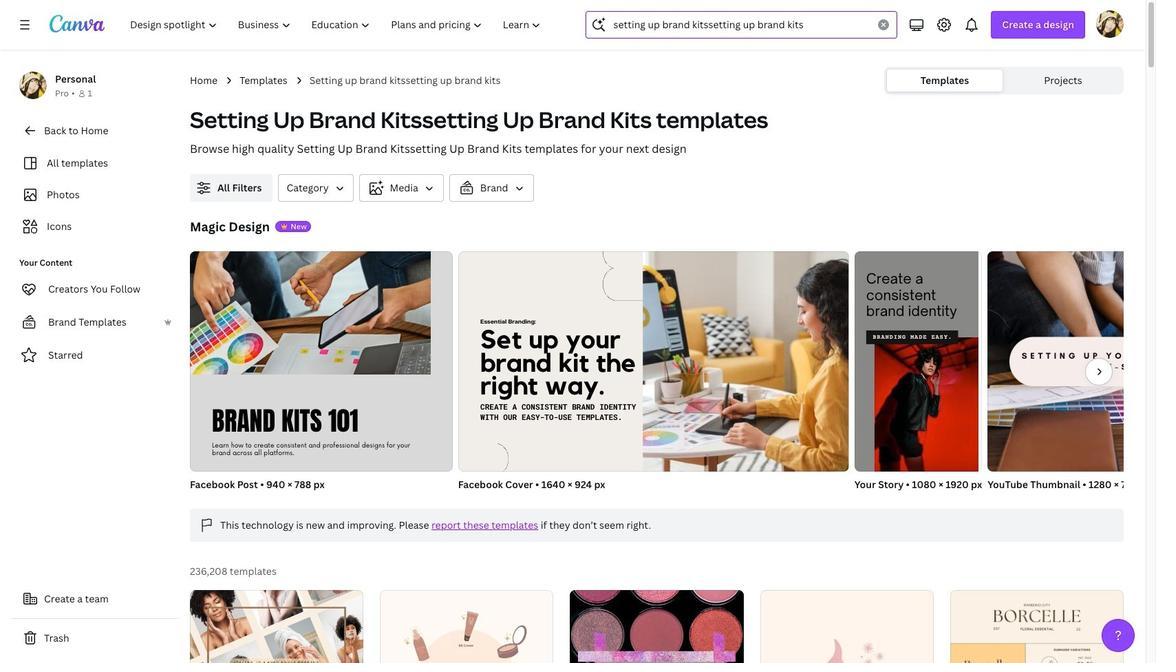 Task type: locate. For each thing, give the bounding box(es) containing it.
brand beauty fashion make up therapist logo image
[[761, 590, 934, 663]]

None search field
[[586, 11, 898, 39]]

a4 document mock up for skin care brand image
[[190, 590, 364, 663]]

group
[[444, 236, 849, 505], [444, 236, 849, 505], [855, 246, 983, 492], [855, 246, 983, 472], [190, 251, 453, 492], [190, 251, 453, 472], [988, 251, 1157, 492]]

stephanie aranda image
[[1097, 10, 1124, 38]]

natural make up kits instagram post image
[[380, 590, 554, 663]]



Task type: vqa. For each thing, say whether or not it's contained in the screenshot.
news
no



Task type: describe. For each thing, give the bounding box(es) containing it.
pink make up brand instagram story image
[[570, 590, 744, 663]]

beige elegant brand board brand kit image
[[951, 590, 1124, 663]]

Search search field
[[614, 12, 871, 38]]

top level navigation element
[[121, 11, 553, 39]]



